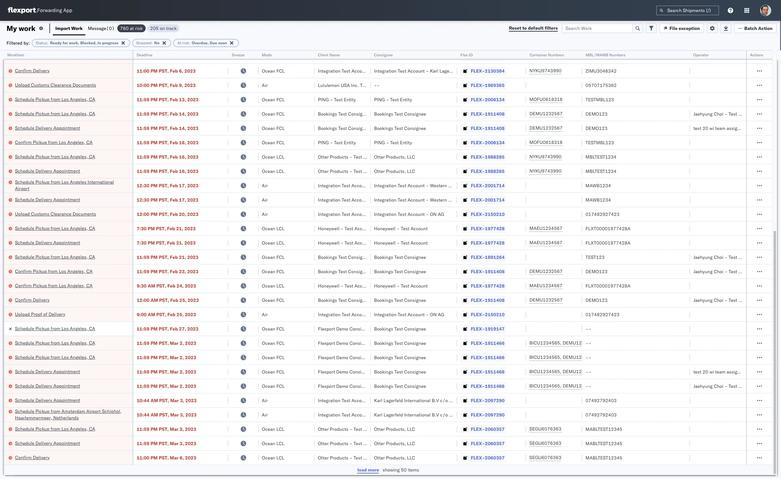 Task type: vqa. For each thing, say whether or not it's contained in the screenshot.
the top Exception:
no



Task type: locate. For each thing, give the bounding box(es) containing it.
2 vertical spatial flex-1977428
[[471, 283, 505, 289]]

2001714 for schedule pickup from los angeles international airport
[[485, 183, 505, 189]]

2 vertical spatial 11:59 pm pst, feb 16, 2023
[[137, 168, 199, 174]]

team
[[716, 125, 726, 131], [716, 369, 726, 375]]

2 nyku9743990 from the top
[[530, 68, 562, 74]]

airport inside schedule pickup from amsterdam airport schiphol, haarlemmermeer, netherlands
[[86, 409, 101, 415]]

1 vertical spatial netherlands
[[53, 415, 79, 421]]

netherlands down amsterdam
[[53, 415, 79, 421]]

schedule delivery appointment for fifth schedule delivery appointment link from the bottom of the page
[[15, 240, 80, 246]]

1 vertical spatial 2006134
[[485, 140, 505, 146]]

0 vertical spatial team
[[716, 125, 726, 131]]

1 vertical spatial 20
[[703, 369, 709, 375]]

upload customs clearance documents down schedule pickup from los angeles international airport
[[15, 211, 96, 217]]

2 mbltest1234 from the top
[[586, 168, 617, 174]]

1 vertical spatial flxt00001977428a
[[586, 240, 631, 246]]

0 vertical spatial 12:30 pm pst, feb 17, 2023
[[137, 183, 199, 189]]

1 vertical spatial clearance
[[51, 211, 71, 217]]

delivery for fifth schedule delivery appointment button from the top of the page
[[35, 369, 52, 375]]

16, for schedule delivery appointment
[[179, 168, 186, 174]]

0 vertical spatial 2097290
[[485, 398, 505, 404]]

7:30
[[137, 226, 147, 232], [137, 240, 147, 246]]

2 vertical spatial confirm delivery link
[[15, 455, 50, 461]]

2 vertical spatial confirm delivery button
[[15, 455, 50, 462]]

3 confirm pickup from los angeles, ca button from the top
[[15, 283, 93, 290]]

0 vertical spatial 2060357
[[485, 427, 505, 433]]

batch action button
[[735, 23, 777, 33]]

07492792403
[[586, 398, 617, 404], [586, 412, 617, 418]]

10:00
[[137, 82, 149, 88]]

1 vertical spatial 2060357
[[485, 441, 505, 447]]

upload customs clearance documents down confirm pickup from rotterdam, netherlands button
[[15, 82, 96, 88]]

1 flex-2006134 from the top
[[471, 97, 505, 103]]

client
[[318, 52, 329, 57]]

0 vertical spatial 6,
[[177, 54, 181, 60]]

work
[[19, 24, 35, 33]]

netherlands down in
[[83, 53, 109, 59]]

2 flex- from the top
[[471, 68, 485, 74]]

17, for schedule delivery appointment
[[179, 197, 186, 203]]

deadline
[[137, 52, 153, 57]]

4 demo from the top
[[336, 369, 349, 375]]

schedule pickup from los angeles, ca link
[[15, 96, 95, 103], [15, 110, 95, 117], [15, 153, 95, 160], [15, 225, 95, 232], [15, 254, 95, 260], [15, 326, 95, 332], [15, 340, 95, 346], [15, 354, 95, 361], [15, 426, 95, 433]]

1 numbers from the left
[[548, 52, 564, 57]]

snooze
[[232, 52, 245, 57]]

0 vertical spatial flex-1988285
[[471, 154, 505, 160]]

2 7:30 from the top
[[137, 240, 147, 246]]

1 16, from the top
[[179, 140, 186, 146]]

pickup for fifth schedule pickup from los angeles, ca button from the top
[[35, 254, 50, 260]]

ping - test entity
[[318, 97, 356, 103], [374, 97, 412, 103], [318, 140, 356, 146], [374, 140, 412, 146]]

2 appointment from the top
[[53, 168, 80, 174]]

1911466
[[485, 341, 505, 346], [485, 355, 505, 361], [485, 369, 505, 375], [485, 384, 505, 389]]

wi for --
[[710, 369, 714, 375]]

zimu3048342 down "search work" text field
[[586, 54, 617, 60]]

from for fifth schedule pickup from los angeles, ca button from the bottom of the page
[[51, 225, 60, 231]]

0 vertical spatial 2001714
[[485, 183, 505, 189]]

test
[[694, 125, 702, 131], [694, 369, 702, 375]]

0 vertical spatial mabltest12345
[[586, 427, 623, 433]]

5 otter products, llc from the top
[[374, 455, 415, 461]]

7:30 up 11:59 pm pst, feb 21, 2023
[[137, 240, 147, 246]]

test 20 wi team assignment
[[694, 125, 751, 131], [694, 369, 751, 375]]

4 otter products, llc from the top
[[374, 441, 415, 447]]

test123
[[586, 254, 605, 260]]

flexport. image
[[8, 7, 37, 14]]

1 karl lagerfeld international b.v c/o bleckmann from the top
[[374, 398, 473, 404]]

0 horizontal spatial :
[[47, 40, 48, 45]]

1 horizontal spatial netherlands
[[83, 53, 109, 59]]

schedule for 3rd schedule delivery appointment link from the bottom
[[15, 383, 34, 389]]

3 2060357 from the top
[[485, 455, 505, 461]]

confirm pickup from los angeles, ca for 9:30 am pst, feb 24, 2023
[[15, 283, 93, 289]]

workitem button
[[4, 51, 126, 58]]

1 confirm delivery from the top
[[15, 68, 50, 74]]

schedule for 8th schedule delivery appointment link from the top
[[15, 441, 34, 447]]

: left ready on the left of page
[[47, 40, 48, 45]]

15 flex- from the top
[[471, 254, 485, 260]]

1 horizontal spatial :
[[151, 40, 153, 45]]

1988285 for schedule delivery appointment
[[485, 168, 505, 174]]

1 vertical spatial 2130384
[[485, 68, 505, 74]]

integration test account - on ag
[[318, 211, 388, 217], [374, 211, 444, 217], [318, 312, 388, 318], [374, 312, 444, 318]]

0 vertical spatial 1977428
[[485, 226, 505, 232]]

0 horizontal spatial airport
[[15, 186, 29, 192]]

documents down rotterdam,
[[73, 82, 96, 88]]

0 vertical spatial wi
[[710, 125, 714, 131]]

flex id
[[461, 52, 473, 57]]

appointment for 3rd schedule delivery appointment link from the bottom
[[53, 383, 80, 389]]

1 vertical spatial 11:59 pm pst, feb 14, 2023
[[137, 125, 199, 131]]

14, for test 20 wi team assignment
[[179, 125, 186, 131]]

schedule delivery appointment for 7th schedule delivery appointment link from the bottom
[[15, 168, 80, 174]]

c/o
[[440, 398, 448, 404], [440, 412, 448, 418]]

0 vertical spatial segu6076363
[[530, 426, 562, 432]]

0 vertical spatial 11:59 pm pst, mar 3, 2023
[[137, 427, 196, 433]]

3 2, from the top
[[180, 369, 184, 375]]

21, down 20,
[[176, 226, 183, 232]]

1 vertical spatial flex-1977428
[[471, 240, 505, 246]]

1 vertical spatial 1977428
[[485, 240, 505, 246]]

3 schedule pickup from los angeles, ca from the top
[[15, 154, 95, 160]]

0 vertical spatial netherlands
[[83, 53, 109, 59]]

schedule delivery appointment for third schedule delivery appointment link from the top of the page
[[15, 197, 80, 203]]

1977428 for schedule pickup from los angeles, ca
[[485, 226, 505, 232]]

1 vertical spatial 07492792403
[[586, 412, 617, 418]]

1 vertical spatial flex-2150210
[[471, 312, 505, 318]]

assignment for --
[[727, 369, 751, 375]]

1988285 for schedule pickup from los angeles, ca
[[485, 154, 505, 160]]

confirm for 11:00 pm pst, feb 6, 2023
[[15, 68, 32, 74]]

4 schedule pickup from los angeles, ca link from the top
[[15, 225, 95, 232]]

2130384 right id
[[485, 54, 505, 60]]

9 schedule from the top
[[15, 240, 34, 246]]

upload inside button
[[15, 312, 30, 317]]

7:30 pm pst, feb 21, 2023 down 12:00 pm pst, feb 20, 2023
[[137, 226, 196, 232]]

from inside schedule pickup from los angeles international airport
[[51, 179, 60, 185]]

11:59 pm pst, feb 27, 2023
[[137, 326, 199, 332]]

0 horizontal spatial netherlands
[[53, 415, 79, 421]]

delivery for 11:00 pm pst, feb 6, 2023's confirm delivery button
[[33, 68, 50, 74]]

flex-1988285 for schedule pickup from los angeles, ca
[[471, 154, 505, 160]]

schedule delivery appointment for 8th schedule delivery appointment link from the top
[[15, 441, 80, 447]]

upload for 9:00 am pst, feb 25, 2023
[[15, 312, 30, 317]]

7 ocean lcl from the top
[[262, 441, 285, 447]]

numbers right mbl/mawb
[[610, 52, 626, 57]]

confirm for 11:59 pm pst, feb 16, 2023
[[15, 139, 32, 145]]

destination for schedule pickup from los angeles, ca
[[739, 254, 763, 260]]

1 vertical spatial 12:30 pm pst, feb 17, 2023
[[137, 197, 199, 203]]

12:00 for 12:00 pm pst, feb 20, 2023
[[137, 211, 149, 217]]

assignment
[[727, 125, 751, 131], [727, 369, 751, 375]]

1 confirm pickup from los angeles, ca link from the top
[[15, 139, 93, 146]]

mbltest1234 for schedule delivery appointment
[[586, 168, 617, 174]]

0 vertical spatial 7:30 pm pst, feb 21, 2023
[[137, 226, 196, 232]]

appointment
[[53, 125, 80, 131], [53, 168, 80, 174], [53, 197, 80, 203], [53, 240, 80, 246], [53, 369, 80, 375], [53, 383, 80, 389], [53, 398, 80, 404], [53, 441, 80, 447]]

flex-2001714 for schedule delivery appointment
[[471, 197, 505, 203]]

1 vertical spatial 21,
[[176, 240, 183, 246]]

7:30 pm pst, feb 21, 2023 up 11:59 pm pst, feb 21, 2023
[[137, 240, 196, 246]]

--
[[374, 82, 380, 88], [586, 326, 592, 332], [586, 341, 592, 346], [586, 355, 592, 361], [586, 369, 592, 375], [586, 384, 592, 389]]

pickup inside schedule pickup from los angeles international airport
[[35, 179, 50, 185]]

schedule for 5th schedule delivery appointment link from the top of the page
[[15, 369, 34, 375]]

4 schedule from the top
[[15, 154, 34, 160]]

2 vertical spatial segu6076363
[[530, 455, 562, 461]]

2 vertical spatial mabltest12345
[[586, 455, 623, 461]]

2 2001714 from the top
[[485, 197, 505, 203]]

0 vertical spatial maeu1234567
[[530, 226, 563, 232]]

3 schedule pickup from los angeles, ca link from the top
[[15, 153, 95, 160]]

0 vertical spatial flex-1977428
[[471, 226, 505, 232]]

0 vertical spatial zimu3048342
[[586, 54, 617, 60]]

0 vertical spatial customs
[[31, 82, 49, 88]]

1 vertical spatial testmbl123
[[586, 140, 614, 146]]

agent for schedule delivery appointment
[[764, 384, 776, 389]]

1 destination from the top
[[739, 111, 763, 117]]

flexport
[[318, 326, 335, 332], [318, 341, 335, 346], [318, 355, 335, 361], [318, 369, 335, 375], [318, 384, 335, 389]]

schedule pickup from los angeles, ca
[[15, 96, 95, 102], [15, 111, 95, 117], [15, 154, 95, 160], [15, 225, 95, 231], [15, 254, 95, 260], [15, 326, 95, 332], [15, 340, 95, 346], [15, 355, 95, 360], [15, 426, 95, 432]]

resize handle column header
[[125, 51, 133, 480], [221, 51, 229, 480], [251, 51, 259, 480], [307, 51, 315, 480], [363, 51, 371, 480], [450, 51, 457, 480], [519, 51, 527, 480], [575, 51, 583, 480], [683, 51, 691, 480], [739, 51, 747, 480], [765, 51, 773, 480]]

upload customs clearance documents button down schedule pickup from los angeles international airport
[[15, 211, 96, 218]]

0 horizontal spatial risk
[[135, 25, 143, 31]]

1 1911408 from the top
[[485, 111, 505, 117]]

delivery for 1st schedule delivery appointment button from the bottom of the page
[[35, 441, 52, 447]]

upload customs clearance documents link
[[15, 82, 96, 88], [15, 211, 96, 217]]

pickup for 6th schedule pickup from los angeles, ca button from the top
[[35, 340, 50, 346]]

0 vertical spatial c/o
[[440, 398, 448, 404]]

items
[[408, 468, 419, 473]]

0 vertical spatial upload customs clearance documents button
[[15, 82, 96, 89]]

from for confirm pickup from rotterdam, netherlands button
[[48, 53, 58, 59]]

1 vertical spatial confirm pickup from los angeles, ca
[[15, 269, 93, 274]]

llc
[[407, 154, 415, 160], [407, 168, 415, 174], [407, 427, 415, 433], [407, 441, 415, 447], [407, 455, 415, 461]]

feb
[[167, 54, 176, 60], [170, 68, 178, 74], [170, 82, 178, 88], [170, 97, 178, 103], [170, 111, 178, 117], [170, 125, 178, 131], [170, 140, 178, 146], [170, 154, 178, 160], [170, 168, 178, 174], [170, 183, 178, 189], [170, 197, 178, 203], [170, 211, 178, 217], [167, 226, 175, 232], [167, 240, 175, 246], [170, 254, 178, 260], [170, 269, 178, 275], [167, 283, 176, 289], [170, 298, 178, 303], [167, 312, 176, 318], [170, 326, 178, 332]]

1 vertical spatial 12:00
[[137, 298, 149, 303]]

0 vertical spatial 10:44 am pst, mar 3, 2023
[[137, 398, 197, 404]]

nyku9743990 for confirm pickup from rotterdam, netherlands
[[530, 53, 562, 59]]

choi
[[714, 111, 724, 117], [714, 254, 724, 260], [714, 269, 724, 275], [714, 298, 724, 303], [714, 384, 724, 389]]

4 ocean fcl from the top
[[262, 111, 285, 117]]

schedule delivery appointment for 7th schedule delivery appointment link
[[15, 398, 80, 404]]

(0)
[[106, 25, 115, 31]]

7 schedule pickup from los angeles, ca link from the top
[[15, 340, 95, 346]]

1 vertical spatial wi
[[710, 369, 714, 375]]

no
[[154, 40, 160, 45]]

1 1977428 from the top
[[485, 226, 505, 232]]

ocean fcl
[[262, 54, 285, 60], [262, 68, 285, 74], [262, 97, 285, 103], [262, 111, 285, 117], [262, 125, 285, 131], [262, 140, 285, 146], [262, 254, 285, 260], [262, 269, 285, 275], [262, 298, 285, 303], [262, 326, 285, 332], [262, 341, 285, 346], [262, 355, 285, 361], [262, 369, 285, 375], [262, 384, 285, 389]]

schedule pickup from los angeles, ca button
[[15, 96, 95, 103], [15, 110, 95, 118], [15, 153, 95, 161], [15, 225, 95, 232], [15, 254, 95, 261], [15, 340, 95, 347], [15, 354, 95, 361], [15, 426, 95, 433]]

0 vertical spatial confirm delivery
[[15, 68, 50, 74]]

2 12:30 pm pst, feb 17, 2023 from the top
[[137, 197, 199, 203]]

bookings test consignee
[[318, 111, 370, 117], [374, 111, 426, 117], [318, 125, 370, 131], [374, 125, 426, 131], [318, 254, 370, 260], [374, 254, 426, 260], [318, 269, 370, 275], [374, 269, 426, 275], [318, 298, 370, 303], [374, 298, 426, 303], [374, 326, 426, 332], [374, 341, 426, 346], [374, 355, 426, 361], [374, 369, 426, 375], [374, 384, 426, 389]]

1 vertical spatial 7:30
[[137, 240, 147, 246]]

mbltest1234
[[586, 154, 617, 160], [586, 168, 617, 174]]

2 17, from the top
[[179, 197, 186, 203]]

0 vertical spatial 12:30
[[137, 183, 149, 189]]

0 vertical spatial 11:59 pm pst, feb 14, 2023
[[137, 111, 199, 117]]

10 schedule from the top
[[15, 254, 34, 260]]

: left no
[[151, 40, 153, 45]]

agent for confirm delivery
[[764, 298, 776, 303]]

1 vertical spatial customs
[[31, 211, 49, 217]]

upload proof of delivery link
[[15, 311, 65, 318]]

3 segu6076363 from the top
[[530, 455, 562, 461]]

flexport demo consignee
[[318, 326, 372, 332], [318, 341, 372, 346], [318, 355, 372, 361], [318, 369, 372, 375], [318, 384, 372, 389]]

3 ocean lcl from the top
[[262, 226, 285, 232]]

13,
[[179, 97, 186, 103]]

1 vertical spatial maeu1234567
[[530, 240, 563, 246]]

50
[[401, 468, 407, 473]]

24,
[[177, 283, 184, 289]]

angeles
[[70, 179, 86, 185]]

2 confirm from the top
[[15, 68, 32, 74]]

1 products, from the top
[[386, 154, 406, 160]]

5 agent from the top
[[764, 384, 776, 389]]

lcl
[[277, 154, 285, 160], [277, 168, 285, 174], [277, 226, 285, 232], [277, 240, 285, 246], [277, 283, 285, 289], [277, 427, 285, 433], [277, 441, 285, 447], [277, 455, 285, 461]]

2 schedule pickup from los angeles, ca from the top
[[15, 111, 95, 117]]

mofu0618318 for 11:59 pm pst, feb 13, 2023
[[530, 97, 563, 102]]

2006134
[[485, 97, 505, 103], [485, 140, 505, 146]]

1 vertical spatial 2001714
[[485, 197, 505, 203]]

3 schedule from the top
[[15, 125, 34, 131]]

: right at
[[189, 40, 190, 45]]

10 fcl from the top
[[277, 326, 285, 332]]

7 resize handle column header from the left
[[519, 51, 527, 480]]

flex-1911408
[[471, 111, 505, 117], [471, 125, 505, 131], [471, 269, 505, 275], [471, 298, 505, 303]]

los for 6th schedule pickup from los angeles, ca button from the top
[[61, 340, 69, 346]]

los inside schedule pickup from los angeles international airport
[[61, 179, 69, 185]]

schedule inside schedule pickup from amsterdam airport schiphol, haarlemmermeer, netherlands
[[15, 409, 34, 415]]

reset to default filters
[[509, 25, 558, 31]]

schedule inside schedule pickup from los angeles international airport
[[15, 179, 34, 185]]

confirm delivery for 11:00 pm pst, mar 6, 2023
[[15, 455, 50, 461]]

0 vertical spatial b.v
[[432, 398, 439, 404]]

los for 6th schedule pickup from los angeles, ca button from the bottom of the page
[[61, 154, 69, 160]]

schedule pickup from los angeles, ca for 2nd schedule pickup from los angeles, ca 'link' from the bottom of the page
[[15, 355, 95, 360]]

app
[[63, 7, 72, 14]]

2 segu6076363 from the top
[[530, 441, 562, 447]]

11 11:59 from the top
[[137, 355, 149, 361]]

from for fifth schedule pickup from los angeles, ca button from the top
[[51, 254, 60, 260]]

documents down schedule pickup from los angeles international airport button
[[73, 211, 96, 217]]

1 vertical spatial 7:30 pm pst, feb 21, 2023
[[137, 240, 196, 246]]

1 vertical spatial confirm delivery button
[[15, 297, 50, 304]]

2 upload customs clearance documents from the top
[[15, 211, 96, 217]]

flex-2130384 right the 'flex'
[[471, 54, 505, 60]]

netherlands inside schedule pickup from amsterdam airport schiphol, haarlemmermeer, netherlands
[[53, 415, 79, 421]]

from for eighth schedule pickup from los angeles, ca button from the bottom
[[51, 96, 60, 102]]

flex-2060357 button
[[461, 425, 506, 434], [461, 425, 506, 434], [461, 439, 506, 449], [461, 439, 506, 449], [461, 454, 506, 463], [461, 454, 506, 463]]

3 11:59 pm pst, feb 16, 2023 from the top
[[137, 168, 199, 174]]

2 16, from the top
[[179, 154, 186, 160]]

1 2006134 from the top
[[485, 97, 505, 103]]

at
[[178, 40, 182, 45]]

0 vertical spatial test
[[694, 125, 702, 131]]

2 confirm pickup from los angeles, ca link from the top
[[15, 268, 93, 275]]

0 vertical spatial mbltest1234
[[586, 154, 617, 160]]

numbers inside button
[[548, 52, 564, 57]]

1 vertical spatial confirm pickup from los angeles, ca button
[[15, 268, 93, 275]]

pm
[[151, 68, 158, 74], [151, 82, 158, 88], [151, 97, 158, 103], [151, 111, 158, 117], [151, 125, 158, 131], [151, 140, 158, 146], [151, 154, 158, 160], [151, 168, 158, 174], [151, 183, 158, 189], [151, 197, 158, 203], [151, 211, 158, 217], [148, 226, 155, 232], [148, 240, 155, 246], [151, 254, 158, 260], [151, 269, 158, 275], [151, 326, 158, 332], [151, 341, 158, 346], [151, 355, 158, 361], [151, 369, 158, 375], [151, 384, 158, 389], [151, 427, 158, 433], [151, 441, 158, 447], [151, 455, 158, 461]]

1 12:30 from the top
[[137, 183, 149, 189]]

zimu3048342
[[586, 54, 617, 60], [586, 68, 617, 74]]

at risk : overdue, due soon
[[178, 40, 227, 45]]

flex-2006134 for 11:59 pm pst, feb 13, 2023
[[471, 97, 505, 103]]

21, up 23,
[[179, 254, 186, 260]]

schedule for fifth schedule delivery appointment link from the bottom of the page
[[15, 240, 34, 246]]

1 vertical spatial 16,
[[179, 154, 186, 160]]

schedule for 2nd schedule pickup from los angeles, ca 'link' from the bottom of the page
[[15, 355, 34, 360]]

1 vertical spatial flex-2001714
[[471, 197, 505, 203]]

ca for 6th schedule pickup from los angeles, ca button from the bottom of the page
[[89, 154, 95, 160]]

5 air from the top
[[262, 312, 268, 318]]

11:59 pm pst, feb 16, 2023 for schedule delivery appointment
[[137, 168, 199, 174]]

los for first schedule pickup from los angeles, ca button from the bottom of the page
[[61, 426, 69, 432]]

demo
[[336, 326, 349, 332], [336, 341, 349, 346], [336, 355, 349, 361], [336, 369, 349, 375], [336, 384, 349, 389]]

11:59 pm pst, feb 23, 2023
[[137, 269, 199, 275]]

7:30 down 12:00 pm pst, feb 20, 2023
[[137, 226, 147, 232]]

14 fcl from the top
[[277, 384, 285, 389]]

2 documents from the top
[[73, 211, 96, 217]]

16,
[[179, 140, 186, 146], [179, 154, 186, 160], [179, 168, 186, 174]]

ca for 6th schedule pickup from los angeles, ca button from the top
[[89, 340, 95, 346]]

9 fcl from the top
[[277, 298, 285, 303]]

0 vertical spatial upload customs clearance documents link
[[15, 82, 96, 88]]

test 20 wi team assignment for demo123
[[694, 125, 751, 131]]

flex-1988285 for schedule delivery appointment
[[471, 168, 505, 174]]

delivery for third schedule delivery appointment button from the bottom of the page
[[35, 383, 52, 389]]

0 vertical spatial assignment
[[727, 125, 751, 131]]

flex-2130384 up the flex-1989365
[[471, 68, 505, 74]]

2 numbers from the left
[[610, 52, 626, 57]]

pickup for confirm pickup from los angeles, ca button associated with 9:30 am pst, feb 24, 2023
[[33, 283, 47, 289]]

demu1232567
[[530, 111, 563, 117], [530, 125, 563, 131], [530, 269, 563, 275], [530, 297, 563, 303], [563, 340, 596, 346], [563, 355, 596, 361], [563, 369, 596, 375], [563, 383, 596, 389]]

fcl
[[277, 54, 285, 60], [277, 68, 285, 74], [277, 97, 285, 103], [277, 111, 285, 117], [277, 125, 285, 131], [277, 140, 285, 146], [277, 254, 285, 260], [277, 269, 285, 275], [277, 298, 285, 303], [277, 326, 285, 332], [277, 341, 285, 346], [277, 355, 285, 361], [277, 369, 285, 375], [277, 384, 285, 389]]

0 vertical spatial 17,
[[179, 183, 186, 189]]

11:00 pm pst, feb 6, 2023
[[137, 68, 196, 74]]

haarlemmermeer,
[[15, 415, 52, 421]]

2 flex-1977428 from the top
[[471, 240, 505, 246]]

numbers inside button
[[610, 52, 626, 57]]

integration
[[318, 54, 341, 60], [374, 54, 397, 60], [318, 68, 341, 74], [374, 68, 397, 74], [318, 183, 341, 189], [374, 183, 397, 189], [318, 197, 341, 203], [374, 197, 397, 203], [318, 211, 341, 217], [374, 211, 397, 217], [318, 312, 341, 318], [374, 312, 397, 318], [318, 398, 341, 404], [318, 412, 341, 418]]

11:59 pm pst, mar 2, 2023
[[137, 341, 196, 346], [137, 355, 196, 361], [137, 369, 196, 375], [137, 384, 196, 389]]

upload customs clearance documents link down schedule pickup from los angeles international airport
[[15, 211, 96, 217]]

:
[[47, 40, 48, 45], [151, 40, 153, 45], [189, 40, 190, 45]]

mawb1234 for schedule pickup from los angeles international airport
[[586, 183, 611, 189]]

delivery for confirm delivery button associated with 11:00 pm pst, mar 6, 2023
[[33, 455, 50, 461]]

1 vertical spatial 11:59 pm pst, mar 3, 2023
[[137, 441, 196, 447]]

from for confirm pickup from los angeles, ca button for 11:59 pm pst, feb 23, 2023
[[48, 269, 58, 274]]

4 flex- from the top
[[471, 97, 485, 103]]

1 flex-2130384 from the top
[[471, 54, 505, 60]]

schedule delivery appointment
[[15, 125, 80, 131], [15, 168, 80, 174], [15, 197, 80, 203], [15, 240, 80, 246], [15, 369, 80, 375], [15, 383, 80, 389], [15, 398, 80, 404], [15, 441, 80, 447]]

1 vertical spatial mabltest12345
[[586, 441, 623, 447]]

1 vertical spatial 1988285
[[485, 168, 505, 174]]

1911408
[[485, 111, 505, 117], [485, 125, 505, 131], [485, 269, 505, 275], [485, 298, 505, 303]]

0 vertical spatial upload customs clearance documents
[[15, 82, 96, 88]]

2 2, from the top
[[180, 355, 184, 361]]

1 confirm delivery link from the top
[[15, 67, 50, 74]]

2 12:30 from the top
[[137, 197, 149, 203]]

confirm pickup from los angeles, ca button for 9:30 am pst, feb 24, 2023
[[15, 283, 93, 290]]

destination for confirm delivery
[[739, 298, 763, 303]]

los for fifth schedule pickup from los angeles, ca button from the top
[[61, 254, 69, 260]]

1 vertical spatial mofu0618318
[[530, 140, 563, 145]]

1 agent from the top
[[764, 111, 776, 117]]

1 ocean fcl from the top
[[262, 54, 285, 60]]

10 flex- from the top
[[471, 183, 485, 189]]

2 confirm pickup from los angeles, ca button from the top
[[15, 268, 93, 275]]

destination for schedule delivery appointment
[[739, 384, 763, 389]]

pickup inside schedule pickup from amsterdam airport schiphol, haarlemmermeer, netherlands
[[35, 409, 50, 415]]

1 vertical spatial karl lagerfeld international b.v c/o bleckmann
[[374, 412, 473, 418]]

from inside schedule pickup from amsterdam airport schiphol, haarlemmermeer, netherlands
[[51, 409, 60, 415]]

0 vertical spatial mawb1234
[[586, 183, 611, 189]]

0 vertical spatial 16,
[[179, 140, 186, 146]]

1 c/o from the top
[[440, 398, 448, 404]]

numbers right container
[[548, 52, 564, 57]]

17,
[[179, 183, 186, 189], [179, 197, 186, 203]]

products
[[330, 154, 349, 160], [330, 168, 349, 174], [330, 427, 349, 433], [330, 441, 349, 447], [330, 455, 349, 461]]

from for confirm pickup from los angeles, ca button related to 11:59 pm pst, feb 16, 2023
[[48, 139, 58, 145]]

karl
[[374, 54, 382, 60], [430, 54, 439, 60], [374, 68, 382, 74], [430, 68, 439, 74], [374, 398, 382, 404], [374, 398, 383, 404], [374, 412, 382, 418], [374, 412, 383, 418]]

flex-2060357
[[471, 427, 505, 433], [471, 441, 505, 447], [471, 455, 505, 461]]

1 confirm pickup from los angeles, ca button from the top
[[15, 139, 93, 146]]

1 otter products, llc from the top
[[374, 154, 415, 160]]

2 vertical spatial 21,
[[179, 254, 186, 260]]

25, down 24,
[[179, 298, 187, 303]]

2150210 for 9:00 am pst, feb 25, 2023
[[485, 312, 505, 318]]

1 vertical spatial segu6076363
[[530, 441, 562, 447]]

2001714
[[485, 183, 505, 189], [485, 197, 505, 203]]

schedule pickup from los angeles, ca for seventh schedule pickup from los angeles, ca 'link' from the bottom of the page
[[15, 154, 95, 160]]

25, up 27,
[[177, 312, 184, 318]]

1 lcl from the top
[[277, 154, 285, 160]]

017482927423 for 9:00 am pst, feb 25, 2023
[[586, 312, 620, 318]]

1 vertical spatial confirm delivery
[[15, 297, 50, 303]]

clearance down schedule pickup from los angeles international airport
[[51, 211, 71, 217]]

0 vertical spatial clearance
[[51, 82, 71, 88]]

7 11:59 from the top
[[137, 254, 149, 260]]

1 2150210 from the top
[[485, 211, 505, 217]]

flex-1977428 button
[[461, 224, 506, 233], [461, 224, 506, 233], [461, 239, 506, 248], [461, 239, 506, 248], [461, 282, 506, 291], [461, 282, 506, 291]]

6, for 11:00 pm pst, feb 6, 2023
[[179, 68, 183, 74]]

schedule pickup from los angeles, ca for 4th schedule pickup from los angeles, ca 'link' from the top of the page
[[15, 225, 95, 231]]

2 team from the top
[[716, 369, 726, 375]]

4 2, from the top
[[180, 384, 184, 389]]

proof
[[31, 312, 42, 317]]

2 flex-1911466 from the top
[[471, 355, 505, 361]]

0 vertical spatial documents
[[73, 82, 96, 88]]

5 llc from the top
[[407, 455, 415, 461]]

schedule
[[15, 96, 34, 102], [15, 111, 34, 117], [15, 125, 34, 131], [15, 154, 34, 160], [15, 168, 34, 174], [15, 179, 34, 185], [15, 197, 34, 203], [15, 225, 34, 231], [15, 240, 34, 246], [15, 254, 34, 260], [15, 326, 34, 332], [15, 340, 34, 346], [15, 355, 34, 360], [15, 369, 34, 375], [15, 383, 34, 389], [15, 398, 34, 404], [15, 409, 34, 415], [15, 426, 34, 432], [15, 441, 34, 447]]

los for confirm pickup from los angeles, ca button for 11:59 pm pst, feb 23, 2023
[[59, 269, 66, 274]]

upload customs clearance documents button down confirm pickup from rotterdam, netherlands button
[[15, 82, 96, 89]]

2 otter products, llc from the top
[[374, 168, 415, 174]]

resize handle column header for container numbers
[[575, 51, 583, 480]]

confirm pickup from los angeles, ca link
[[15, 139, 93, 146], [15, 268, 93, 275], [15, 283, 93, 289]]

0 vertical spatial karl lagerfeld international b.v c/o bleckmann
[[374, 398, 473, 404]]

2060357 for confirm delivery
[[485, 455, 505, 461]]

2130384 for 3:00 am pst, feb 6, 2023
[[485, 54, 505, 60]]

1 vertical spatial upload
[[15, 211, 30, 217]]

jaehyung for confirm delivery
[[694, 298, 713, 303]]

confirm delivery button
[[15, 67, 50, 75], [15, 297, 50, 304], [15, 455, 50, 462]]

0 vertical spatial 2130384
[[485, 54, 505, 60]]

2 1988285 from the top
[[485, 168, 505, 174]]

1 zimu3048342 from the top
[[586, 54, 617, 60]]

2 10:44 am pst, mar 3, 2023 from the top
[[137, 412, 197, 418]]

testmbl123 for 11:59 pm pst, feb 13, 2023
[[586, 97, 614, 103]]

1 vertical spatial airport
[[86, 409, 101, 415]]

confirm pickup from los angeles, ca for 11:59 pm pst, feb 16, 2023
[[15, 139, 93, 145]]

0 vertical spatial airport
[[15, 186, 29, 192]]

21, up 11:59 pm pst, feb 21, 2023
[[176, 240, 183, 246]]

ocean lcl
[[262, 154, 285, 160], [262, 168, 285, 174], [262, 226, 285, 232], [262, 240, 285, 246], [262, 283, 285, 289], [262, 427, 285, 433], [262, 441, 285, 447], [262, 455, 285, 461]]

0 vertical spatial flex-2006134
[[471, 97, 505, 103]]

0 vertical spatial bleckmann
[[449, 398, 473, 404]]

angeles, for fifth schedule pickup from los angeles, ca button from the top
[[70, 254, 88, 260]]

11 ocean fcl from the top
[[262, 341, 285, 346]]

segu6076363 for schedule delivery appointment
[[530, 441, 562, 447]]

0 vertical spatial testmbl123
[[586, 97, 614, 103]]

2 mabltest12345 from the top
[[586, 441, 623, 447]]

2 llc from the top
[[407, 168, 415, 174]]

flex-2130384 button
[[461, 52, 506, 61], [461, 52, 506, 61], [461, 66, 506, 75], [461, 66, 506, 75]]

0 vertical spatial flex-2130384
[[471, 54, 505, 60]]

pickup for first schedule pickup from los angeles, ca button from the bottom of the page
[[35, 426, 50, 432]]

0 vertical spatial flex-2150210
[[471, 211, 505, 217]]

0 vertical spatial confirm delivery button
[[15, 67, 50, 75]]

consignee
[[374, 52, 393, 57], [348, 111, 370, 117], [404, 111, 426, 117], [348, 125, 370, 131], [404, 125, 426, 131], [348, 254, 370, 260], [404, 254, 426, 260], [348, 269, 370, 275], [404, 269, 426, 275], [348, 298, 370, 303], [404, 298, 426, 303], [350, 326, 372, 332], [404, 326, 426, 332], [350, 341, 372, 346], [404, 341, 426, 346], [350, 355, 372, 361], [404, 355, 426, 361], [350, 369, 372, 375], [404, 369, 426, 375], [350, 384, 372, 389], [404, 384, 426, 389]]

upload customs clearance documents link down confirm pickup from rotterdam, netherlands button
[[15, 82, 96, 88]]

1 vertical spatial test 20 wi team assignment
[[694, 369, 751, 375]]

flex-2060357 for schedule delivery appointment
[[471, 441, 505, 447]]

9:30
[[137, 283, 147, 289]]

1 vertical spatial flex-2097290
[[471, 412, 505, 418]]

5 products from the top
[[330, 455, 349, 461]]

schedule for 7th schedule delivery appointment link
[[15, 398, 34, 404]]

otter
[[318, 154, 329, 160], [374, 154, 385, 160], [318, 168, 329, 174], [374, 168, 385, 174], [318, 427, 329, 433], [374, 427, 385, 433], [318, 441, 329, 447], [374, 441, 385, 447], [318, 455, 329, 461], [374, 455, 385, 461]]

12 ocean fcl from the top
[[262, 355, 285, 361]]

flex-1891264 button
[[461, 253, 506, 262], [461, 253, 506, 262]]

clearance down confirm pickup from rotterdam, netherlands button
[[51, 82, 71, 88]]

0 vertical spatial 07492792403
[[586, 398, 617, 404]]

1 mbltest1234 from the top
[[586, 154, 617, 160]]

2 vertical spatial confirm delivery
[[15, 455, 50, 461]]

1 vertical spatial zimu3048342
[[586, 68, 617, 74]]

20,
[[179, 211, 186, 217]]

2130384 up 1989365
[[485, 68, 505, 74]]

products for 7th schedule delivery appointment link from the bottom
[[330, 168, 349, 174]]

ca for first schedule pickup from los angeles, ca button from the bottom of the page
[[89, 426, 95, 432]]

schedule for ninth schedule pickup from los angeles, ca 'link'
[[15, 426, 34, 432]]

1 wi from the top
[[710, 125, 714, 131]]

11:00 for 11:00 pm pst, feb 6, 2023
[[137, 68, 149, 74]]

zimu3048342 up the 05707175362
[[586, 68, 617, 74]]

11:00
[[137, 68, 149, 74], [137, 455, 149, 461]]

1 mofu0618318 from the top
[[530, 97, 563, 102]]

agent
[[764, 111, 776, 117], [764, 254, 776, 260], [764, 269, 776, 275], [764, 298, 776, 303], [764, 384, 776, 389]]



Task type: describe. For each thing, give the bounding box(es) containing it.
pickup for 7th schedule pickup from los angeles, ca button from the top
[[35, 355, 50, 360]]

schedule for third schedule pickup from los angeles, ca 'link' from the bottom of the page
[[15, 340, 34, 346]]

team for --
[[716, 369, 726, 375]]

12 ocean from the top
[[262, 269, 275, 275]]

2 2097290 from the top
[[485, 412, 505, 418]]

1 otter products - test account from the top
[[318, 154, 381, 160]]

1989365
[[485, 82, 505, 88]]

1 mabltest12345 from the top
[[586, 427, 623, 433]]

11 flex- from the top
[[471, 197, 485, 203]]

schedule for third schedule delivery appointment link from the top of the page
[[15, 197, 34, 203]]

13 ocean from the top
[[262, 283, 275, 289]]

snoozed
[[136, 40, 151, 45]]

22 ocean from the top
[[262, 455, 275, 461]]

otter products, llc for seventh schedule pickup from los angeles, ca 'link' from the bottom of the page
[[374, 154, 415, 160]]

1 ocean from the top
[[262, 54, 275, 60]]

overdue,
[[192, 40, 209, 45]]

id
[[469, 52, 473, 57]]

8 ocean from the top
[[262, 168, 275, 174]]

2 1911466 from the top
[[485, 355, 505, 361]]

3:00
[[137, 54, 147, 60]]

3 bicu1234565, demu1232567 from the top
[[530, 369, 596, 375]]

otter products, llc for 7th schedule delivery appointment link from the bottom
[[374, 168, 415, 174]]

in
[[98, 40, 101, 45]]

11:00 pm pst, mar 6, 2023
[[137, 455, 196, 461]]

batch action
[[745, 25, 773, 31]]

customs for 1st upload customs clearance documents button from the top
[[31, 82, 49, 88]]

1 vertical spatial risk
[[183, 40, 189, 45]]

3 demo123 from the top
[[586, 269, 608, 275]]

message (0)
[[88, 25, 115, 31]]

11:59 pm pst, feb 13, 2023
[[137, 97, 199, 103]]

confirm pickup from rotterdam, netherlands button
[[15, 53, 109, 60]]

8 schedule delivery appointment link from the top
[[15, 440, 80, 447]]

2 fcl from the top
[[277, 68, 285, 74]]

operator
[[694, 52, 710, 57]]

4 fcl from the top
[[277, 111, 285, 117]]

flex-1989365
[[471, 82, 505, 88]]

205
[[150, 25, 159, 31]]

22 flex- from the top
[[471, 355, 485, 361]]

clearance for upload customs clearance documents link corresponding to 2nd upload customs clearance documents button
[[51, 211, 71, 217]]

2 lcl from the top
[[277, 168, 285, 174]]

8 schedule pickup from los angeles, ca button from the top
[[15, 426, 95, 433]]

2 bleckmann from the top
[[449, 412, 473, 418]]

5 otter products - test account from the top
[[318, 455, 381, 461]]

21, for schedule pickup from los angeles, ca
[[179, 254, 186, 260]]

11 ocean from the top
[[262, 254, 275, 260]]

1 upload customs clearance documents from the top
[[15, 82, 96, 88]]

products for seventh schedule pickup from los angeles, ca 'link' from the bottom of the page
[[330, 154, 349, 160]]

rotterdam,
[[59, 53, 82, 59]]

choi for schedule delivery appointment
[[714, 384, 724, 389]]

12:00 am pst, feb 25, 2023
[[137, 298, 199, 303]]

filters
[[545, 25, 558, 31]]

soon
[[218, 40, 227, 45]]

10 resize handle column header from the left
[[739, 51, 747, 480]]

lululemon
[[318, 82, 340, 88]]

from for first schedule pickup from los angeles, ca button from the bottom of the page
[[51, 426, 60, 432]]

2 schedule delivery appointment link from the top
[[15, 168, 80, 174]]

Search Shipments (/) text field
[[657, 6, 720, 15]]

1 flexport from the top
[[318, 326, 335, 332]]

resize handle column header for workitem
[[125, 51, 133, 480]]

19 flex- from the top
[[471, 312, 485, 318]]

import
[[55, 25, 70, 31]]

2 confirm delivery from the top
[[15, 297, 50, 303]]

schedule for schedule pickup from amsterdam airport schiphol, haarlemmermeer, netherlands link
[[15, 409, 34, 415]]

2006134 for 11:59 pm pst, feb 16, 2023
[[485, 140, 505, 146]]

8 schedule pickup from los angeles, ca link from the top
[[15, 354, 95, 361]]

consignee inside button
[[374, 52, 393, 57]]

25, for 9:00 am pst, feb 25, 2023
[[177, 312, 184, 318]]

from for confirm pickup from los angeles, ca button associated with 9:30 am pst, feb 24, 2023
[[48, 283, 58, 289]]

schedule for sixth schedule pickup from los angeles, ca 'link' from the top of the page
[[15, 326, 34, 332]]

client name button
[[315, 51, 365, 58]]

10 ocean fcl from the top
[[262, 326, 285, 332]]

filtered by:
[[7, 40, 30, 46]]

9:00
[[137, 312, 147, 318]]

assignment for demo123
[[727, 125, 751, 131]]

12:00 for 12:00 am pst, feb 25, 2023
[[137, 298, 149, 303]]

confirm pickup from rotterdam, netherlands link
[[15, 53, 109, 60]]

2 maeu1234567 from the top
[[530, 240, 563, 246]]

2 bicu1234565, from the top
[[530, 355, 562, 361]]

workitem
[[7, 52, 24, 57]]

los for eighth schedule pickup from los angeles, ca button from the bottom
[[61, 96, 69, 102]]

1 11:59 pm pst, mar 3, 2023 from the top
[[137, 427, 196, 433]]

file
[[670, 25, 678, 31]]

batch
[[745, 25, 758, 31]]

schedule for 8th schedule pickup from los angeles, ca 'link' from the bottom of the page
[[15, 111, 34, 117]]

load more
[[358, 468, 379, 473]]

more
[[368, 468, 379, 473]]

21 ocean from the top
[[262, 441, 275, 447]]

27,
[[179, 326, 186, 332]]

message
[[88, 25, 106, 31]]

blocked,
[[80, 40, 97, 45]]

8 11:59 from the top
[[137, 269, 149, 275]]

2 ocean from the top
[[262, 68, 275, 74]]

: for snoozed
[[151, 40, 153, 45]]

reset
[[509, 25, 522, 31]]

flxt00001977428a for confirm pickup from los angeles, ca
[[586, 283, 631, 289]]

work,
[[69, 40, 79, 45]]

3 jaehyung choi - test destination agent from the top
[[694, 269, 776, 275]]

4 schedule delivery appointment button from the top
[[15, 239, 80, 247]]

angeles, for confirm pickup from los angeles, ca button related to 11:59 pm pst, feb 16, 2023
[[67, 139, 85, 145]]

flex-1977428 for schedule pickup from los angeles, ca
[[471, 226, 505, 232]]

am for confirm pickup from rotterdam, netherlands
[[148, 54, 155, 60]]

mabltest12345 for confirm delivery
[[586, 455, 623, 461]]

ready
[[50, 40, 62, 45]]

3 resize handle column header from the left
[[251, 51, 259, 480]]

16, for schedule pickup from los angeles, ca
[[179, 154, 186, 160]]

11:59 pm pst, feb 21, 2023
[[137, 254, 199, 260]]

4 ocean lcl from the top
[[262, 240, 285, 246]]

1 11:59 from the top
[[137, 97, 149, 103]]

schedule for 8th schedule delivery appointment link from the bottom of the page
[[15, 125, 34, 131]]

nyku9743990 for schedule delivery appointment
[[530, 168, 562, 174]]

upload proof of delivery button
[[15, 311, 65, 318]]

3 1911408 from the top
[[485, 269, 505, 275]]

3 bicu1234565, from the top
[[530, 369, 562, 375]]

from for second schedule pickup from los angeles, ca button from the top of the page
[[51, 111, 60, 117]]

schedule for fifth schedule pickup from los angeles, ca 'link' from the bottom of the page
[[15, 254, 34, 260]]

upload customs clearance documents link for 2nd upload customs clearance documents button
[[15, 211, 96, 217]]

angeles, for second schedule pickup from los angeles, ca button from the top of the page
[[70, 111, 88, 117]]

air for schedule pickup from amsterdam airport schiphol, haarlemmermeer, netherlands
[[262, 412, 268, 418]]

17 flex- from the top
[[471, 283, 485, 289]]

2 flexport from the top
[[318, 341, 335, 346]]

snoozed : no
[[136, 40, 160, 45]]

23,
[[179, 269, 186, 275]]

flex-1919147
[[471, 326, 505, 332]]

usa
[[341, 82, 350, 88]]

import work button
[[53, 21, 85, 36]]

exception
[[679, 25, 700, 31]]

from for schedule pickup from los angeles international airport button
[[51, 179, 60, 185]]

4 lcl from the top
[[277, 240, 285, 246]]

schedule for first schedule pickup from los angeles, ca 'link' from the top of the page
[[15, 96, 34, 102]]

flex id button
[[457, 51, 520, 58]]

angeles, for 6th schedule pickup from los angeles, ca button from the bottom of the page
[[70, 154, 88, 160]]

0 vertical spatial 21,
[[176, 226, 183, 232]]

18 ocean from the top
[[262, 369, 275, 375]]

delivery for 8th schedule delivery appointment button from the bottom of the page
[[35, 125, 52, 131]]

2130384 for 11:00 pm pst, feb 6, 2023
[[485, 68, 505, 74]]

mode button
[[259, 51, 308, 58]]

llc for 7th schedule delivery appointment link from the bottom
[[407, 168, 415, 174]]

team for demo123
[[716, 125, 726, 131]]

flxt00001977428a for schedule pickup from los angeles, ca
[[586, 226, 631, 232]]

flex
[[461, 52, 468, 57]]

pickup for confirm pickup from los angeles, ca button for 11:59 pm pst, feb 23, 2023
[[33, 269, 47, 274]]

appointment for 7th schedule delivery appointment link
[[53, 398, 80, 404]]

1 bicu1234565, from the top
[[530, 340, 562, 346]]

pickup for confirm pickup from rotterdam, netherlands button
[[33, 53, 47, 59]]

4 bicu1234565, demu1232567 from the top
[[530, 383, 596, 389]]

schedule for 7th schedule delivery appointment link from the bottom
[[15, 168, 34, 174]]

confirm delivery button for 11:00 pm pst, mar 6, 2023
[[15, 455, 50, 462]]

resize handle column header for consignee
[[450, 51, 457, 480]]

ca for eighth schedule pickup from los angeles, ca button from the bottom
[[89, 96, 95, 102]]

progress
[[102, 40, 118, 45]]

1 demo from the top
[[336, 326, 349, 332]]

confirm pickup from los angeles, ca button for 11:59 pm pst, feb 23, 2023
[[15, 268, 93, 275]]

reset to default filters button
[[505, 23, 562, 33]]

mode
[[262, 52, 272, 57]]

of
[[43, 312, 47, 317]]

24 flex- from the top
[[471, 384, 485, 389]]

schedule pickup from los angeles, ca for ninth schedule pickup from los angeles, ca 'link'
[[15, 426, 95, 432]]

6 schedule pickup from los angeles, ca button from the top
[[15, 340, 95, 347]]

7 ocean from the top
[[262, 154, 275, 160]]

los for confirm pickup from los angeles, ca button associated with 9:30 am pst, feb 24, 2023
[[59, 283, 66, 289]]

11:59 pm pst, feb 14, 2023 for test
[[137, 125, 199, 131]]

14 flex- from the top
[[471, 240, 485, 246]]

1 schedule delivery appointment button from the top
[[15, 125, 80, 132]]

appointment for 5th schedule delivery appointment link from the top of the page
[[53, 369, 80, 375]]

3 flexport from the top
[[318, 355, 335, 361]]

filtered
[[7, 40, 22, 46]]

14 ocean fcl from the top
[[262, 384, 285, 389]]

test for --
[[694, 369, 702, 375]]

760 at risk
[[120, 25, 143, 31]]

0 vertical spatial risk
[[135, 25, 143, 31]]

pickup for schedule pickup from amsterdam airport schiphol, haarlemmermeer, netherlands button on the left of the page
[[35, 409, 50, 415]]

at
[[130, 25, 134, 31]]

mbl/mawb
[[586, 52, 609, 57]]

schiphol,
[[102, 409, 122, 415]]

5 demo from the top
[[336, 384, 349, 389]]

1 ocean lcl from the top
[[262, 154, 285, 160]]

4 ocean from the top
[[262, 111, 275, 117]]

205 on track
[[150, 25, 177, 31]]

by:
[[24, 40, 30, 46]]

2 10:44 from the top
[[137, 412, 149, 418]]

jaehyung choi - test destination agent for schedule pickup from los angeles, ca
[[694, 254, 776, 260]]

1 vertical spatial international
[[404, 398, 431, 404]]

1 2060357 from the top
[[485, 427, 505, 433]]

9 11:59 from the top
[[137, 326, 149, 332]]

15 11:59 from the top
[[137, 441, 149, 447]]

7 schedule delivery appointment link from the top
[[15, 397, 80, 404]]

5 schedule pickup from los angeles, ca link from the top
[[15, 254, 95, 260]]

schedule pickup from amsterdam airport schiphol, haarlemmermeer, netherlands
[[15, 409, 122, 421]]

7 ocean fcl from the top
[[262, 254, 285, 260]]

wi for demo123
[[710, 125, 714, 131]]

9,
[[179, 82, 183, 88]]

5 11:59 from the top
[[137, 154, 149, 160]]

6 schedule delivery appointment link from the top
[[15, 383, 80, 389]]

showing 50 items
[[383, 468, 419, 473]]

1 7:30 from the top
[[137, 226, 147, 232]]

3 products, from the top
[[386, 427, 406, 433]]

14, for jaehyung choi - test destination agent
[[179, 111, 186, 117]]

6 confirm from the top
[[15, 297, 32, 303]]

2 flex-1911408 from the top
[[471, 125, 505, 131]]

on
[[160, 25, 165, 31]]

1 flex-1911466 from the top
[[471, 341, 505, 346]]

4 schedule delivery appointment link from the top
[[15, 239, 80, 246]]

jaehyung for schedule pickup from los angeles, ca
[[694, 254, 713, 260]]

9:00 am pst, feb 25, 2023
[[137, 312, 196, 318]]

10 11:59 from the top
[[137, 341, 149, 346]]

showing
[[383, 468, 400, 473]]

05707175362
[[586, 82, 617, 88]]

2006134 for 11:59 pm pst, feb 13, 2023
[[485, 97, 505, 103]]

for
[[63, 40, 68, 45]]

jaehyung choi - test destination agent for schedule delivery appointment
[[694, 384, 776, 389]]

my work
[[7, 24, 35, 33]]

3:00 am pst, feb 6, 2023
[[137, 54, 193, 60]]

2 7:30 pm pst, feb 21, 2023 from the top
[[137, 240, 196, 246]]

flex-2001714 for schedule pickup from los angeles international airport
[[471, 183, 505, 189]]

Search Work text field
[[562, 23, 633, 33]]

container
[[530, 52, 547, 57]]

017482927423 for 12:00 pm pst, feb 20, 2023
[[586, 211, 620, 217]]

zimu3048342 for 11:00 pm pst, feb 6, 2023
[[586, 68, 617, 74]]

my
[[7, 24, 17, 33]]

pickup for second schedule pickup from los angeles, ca button from the top of the page
[[35, 111, 50, 117]]

confirm pickup from los angeles, ca for 11:59 pm pst, feb 23, 2023
[[15, 269, 93, 274]]

1 flex-2097290 from the top
[[471, 398, 505, 404]]

mbl/mawb numbers button
[[583, 51, 684, 58]]

from for 6th schedule pickup from los angeles, ca button from the bottom of the page
[[51, 154, 60, 160]]

confirm pickup from los angeles, ca button for 11:59 pm pst, feb 16, 2023
[[15, 139, 93, 146]]

forwarding
[[37, 7, 62, 14]]

name
[[330, 52, 340, 57]]

test
[[360, 82, 371, 88]]

action
[[759, 25, 773, 31]]

forwarding app link
[[8, 7, 72, 14]]

2 schedule pickup from los angeles, ca link from the top
[[15, 110, 95, 117]]

29 flex- from the top
[[471, 455, 485, 461]]

2 vertical spatial international
[[404, 412, 431, 418]]

1891264
[[485, 254, 505, 260]]

2 confirm delivery link from the top
[[15, 297, 50, 303]]

3 fcl from the top
[[277, 97, 285, 103]]

12:30 for schedule pickup from los angeles international airport
[[137, 183, 149, 189]]

airport inside schedule pickup from los angeles international airport
[[15, 186, 29, 192]]

los for second schedule pickup from los angeles, ca button from the top of the page
[[61, 111, 69, 117]]

12 11:59 from the top
[[137, 369, 149, 375]]

upload customs clearance documents link for 1st upload customs clearance documents button from the top
[[15, 82, 96, 88]]

10:00 pm pst, feb 9, 2023
[[137, 82, 196, 88]]

23 flex- from the top
[[471, 369, 485, 375]]

2001714 for schedule delivery appointment
[[485, 197, 505, 203]]

2 demo from the top
[[336, 341, 349, 346]]

2 flexport demo consignee from the top
[[318, 341, 372, 346]]

flex-2006134 for 11:59 pm pst, feb 16, 2023
[[471, 140, 505, 146]]

testmbl123 for 11:59 pm pst, feb 16, 2023
[[586, 140, 614, 146]]

appointment for 8th schedule delivery appointment link from the bottom of the page
[[53, 125, 80, 131]]

6 11:59 from the top
[[137, 168, 149, 174]]

client name
[[318, 52, 340, 57]]

1 11:59 pm pst, feb 16, 2023 from the top
[[137, 140, 199, 146]]

international inside schedule pickup from los angeles international airport
[[88, 179, 114, 185]]

12 flex- from the top
[[471, 211, 485, 217]]

import work
[[55, 25, 83, 31]]

15 ocean from the top
[[262, 326, 275, 332]]

4 otter products - test account from the top
[[318, 441, 381, 447]]

delivery for seventh schedule delivery appointment button from the top of the page
[[35, 398, 52, 404]]

resize handle column header for flex id
[[519, 51, 527, 480]]

3 1911466 from the top
[[485, 369, 505, 375]]

pickup for fifth schedule pickup from los angeles, ca button from the bottom of the page
[[35, 225, 50, 231]]

confirm inside confirm pickup from rotterdam, netherlands link
[[15, 53, 32, 59]]

schedule pickup from los angeles international airport button
[[15, 179, 124, 193]]

2150210 for 12:00 pm pst, feb 20, 2023
[[485, 211, 505, 217]]

flex-2150210 for 9:00 am pst, feb 25, 2023
[[471, 312, 505, 318]]



